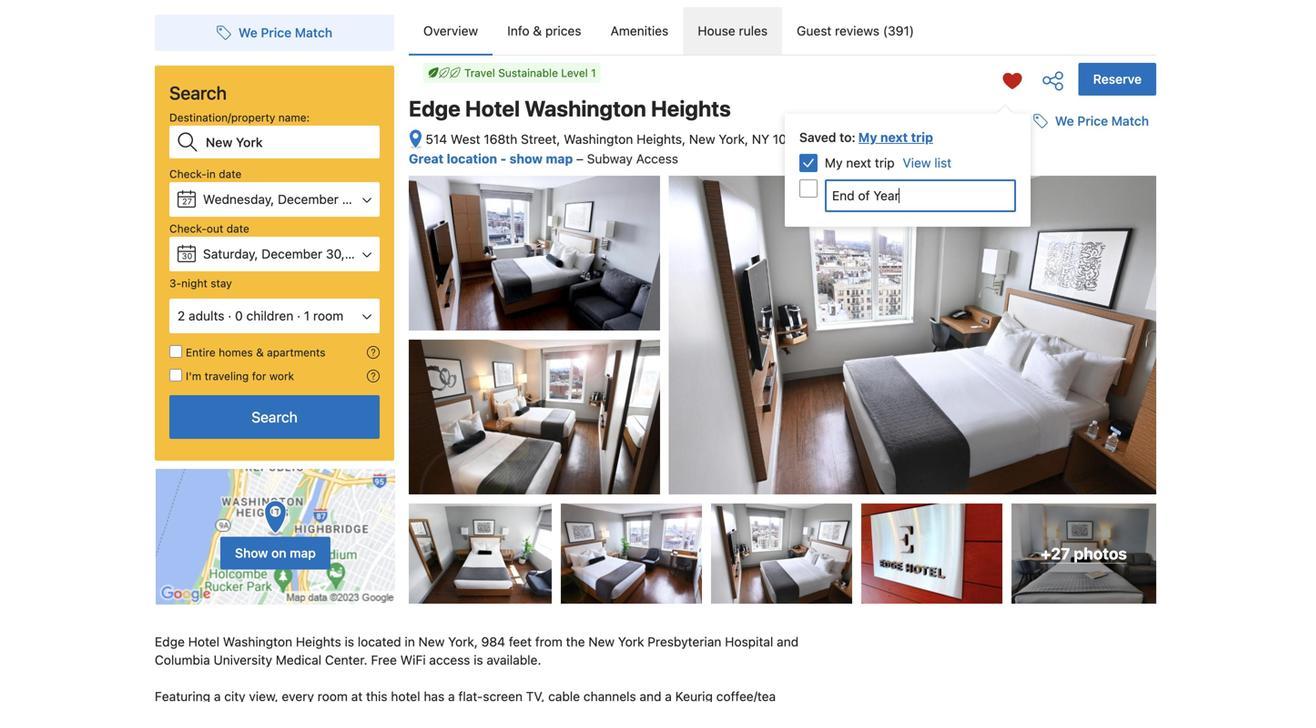 Task type: locate. For each thing, give the bounding box(es) containing it.
1 check- from the top
[[169, 168, 207, 180]]

& right info
[[533, 23, 542, 38]]

3-night stay
[[169, 277, 232, 290]]

168th
[[484, 132, 517, 147]]

1 vertical spatial trip
[[875, 155, 895, 170]]

i liked the fact that there was maid service daily.  a number of hotels don't do that.  they say, let us know if you need fresh towels, etc.  but the edge offered full maid service.
[[934, 252, 1130, 323]]

amenities link
[[596, 7, 683, 55]]

2 horizontal spatial new
[[689, 132, 715, 147]]

1 vertical spatial the
[[934, 309, 952, 323]]

hotel up 168th
[[465, 96, 520, 121]]

access
[[429, 653, 470, 668]]

good
[[1065, 196, 1102, 214]]

we up very
[[1055, 114, 1074, 129]]

0 vertical spatial hotel
[[465, 96, 520, 121]]

ny
[[752, 132, 769, 147]]

reviews down good
[[1063, 214, 1102, 227]]

room inside edge hotel washington heights is located in new york, 984 feet from the new york presbyterian hospital and columbia university medical center. free wifi access is available. featuring a city view, every room at this hotel has a flat-screen tv, cable channels and a keurig coffee/t
[[318, 689, 348, 702]]

0 horizontal spatial york,
[[448, 634, 478, 649]]

in up wednesday,
[[207, 168, 216, 180]]

is
[[345, 634, 354, 649], [474, 653, 483, 668]]

my down the to:
[[825, 155, 843, 170]]

new up access
[[418, 634, 445, 649]]

states down full
[[1009, 361, 1042, 374]]

0 horizontal spatial match
[[295, 25, 332, 40]]

night
[[181, 277, 207, 290]]

the right from on the left
[[566, 634, 585, 649]]

0 horizontal spatial next
[[846, 155, 871, 170]]

1 horizontal spatial price
[[1077, 114, 1108, 129]]

list
[[935, 155, 952, 170]]

price
[[261, 25, 292, 40], [1077, 114, 1108, 129]]

2023 right the 27,
[[363, 192, 393, 207]]

& inside search section
[[256, 346, 264, 359]]

30,
[[326, 246, 345, 261]]

heights up 514 west 168th street, washington heights, new york, ny 10032, united states of america great location - show map – subway access
[[651, 96, 731, 121]]

york,
[[719, 132, 748, 147], [448, 634, 478, 649]]

+27
[[1041, 544, 1070, 563]]

1 vertical spatial and
[[640, 689, 662, 702]]

patricia
[[954, 343, 993, 356]]

hotel for edge hotel washington heights is located in new york, 984 feet from the new york presbyterian hospital and columbia university medical center. free wifi access is available. featuring a city view, every room at this hotel has a flat-screen tv, cable channels and a keurig coffee/t
[[188, 634, 220, 649]]

next
[[880, 130, 908, 145], [846, 155, 871, 170]]

heights for edge hotel washington heights
[[651, 96, 731, 121]]

check- up 27
[[169, 168, 207, 180]]

we price match button up name:
[[209, 16, 340, 49]]

previous image
[[914, 283, 925, 294]]

december for wednesday,
[[278, 192, 339, 207]]

room up the apartments at the left
[[313, 308, 344, 323]]

there
[[1041, 252, 1069, 266]]

hotel
[[465, 96, 520, 121], [188, 634, 220, 649]]

0 horizontal spatial america
[[915, 132, 963, 147]]

search inside search button
[[252, 408, 298, 426]]

match
[[295, 25, 332, 40], [1112, 114, 1149, 129]]

entire
[[186, 346, 216, 359]]

washington up university
[[223, 634, 292, 649]]

1 vertical spatial map
[[290, 545, 316, 561]]

heights,
[[637, 132, 686, 147]]

december left 30,
[[262, 246, 322, 261]]

2023 for wednesday, december 27, 2023
[[363, 192, 393, 207]]

Type the name of your list and press enter to add text field
[[825, 179, 1016, 212]]

traveling
[[204, 370, 249, 382]]

new
[[689, 132, 715, 147], [418, 634, 445, 649], [588, 634, 615, 649]]

date right out
[[226, 222, 249, 235]]

we up destination/property name:
[[238, 25, 257, 40]]

december
[[278, 192, 339, 207], [262, 246, 322, 261]]

full
[[1030, 309, 1047, 323]]

0 vertical spatial december
[[278, 192, 339, 207]]

map right on at bottom
[[290, 545, 316, 561]]

overview
[[423, 23, 478, 38]]

check- down 27
[[169, 222, 207, 235]]

let
[[1067, 281, 1081, 294]]

my right the to:
[[858, 130, 877, 145]]

0 horizontal spatial we price match button
[[209, 16, 340, 49]]

1 horizontal spatial states
[[1009, 361, 1042, 374]]

search up destination/property
[[169, 82, 227, 103]]

if you select this option, we'll show you popular business travel features like breakfast, wifi and free parking. image
[[367, 370, 380, 382], [367, 370, 380, 382]]

washington up subway
[[564, 132, 633, 147]]

1 horizontal spatial next
[[880, 130, 908, 145]]

1 horizontal spatial ·
[[297, 308, 301, 323]]

·
[[228, 308, 232, 323], [297, 308, 301, 323]]

maid up the 'hotels'
[[1097, 252, 1124, 266]]

27
[[182, 197, 192, 206]]

match for we price match dropdown button to the bottom
[[1112, 114, 1149, 129]]

new inside 514 west 168th street, washington heights, new york, ny 10032, united states of america great location - show map – subway access
[[689, 132, 715, 147]]

0 vertical spatial states
[[859, 132, 897, 147]]

0 horizontal spatial my
[[825, 155, 843, 170]]

heights up the medical
[[296, 634, 341, 649]]

1 horizontal spatial and
[[777, 634, 799, 649]]

0 horizontal spatial &
[[256, 346, 264, 359]]

match inside search section
[[295, 25, 332, 40]]

of inside i liked the fact that there was maid service daily.  a number of hotels don't do that.  they say, let us know if you need fresh towels, etc.  but the edge offered full maid service.
[[1066, 267, 1077, 280]]

america up list
[[915, 132, 963, 147]]

0 vertical spatial of
[[900, 132, 912, 147]]

of up view
[[900, 132, 912, 147]]

1 right children
[[304, 308, 310, 323]]

hotel for edge hotel washington heights
[[465, 96, 520, 121]]

0 vertical spatial america
[[915, 132, 963, 147]]

price down reserve button
[[1077, 114, 1108, 129]]

0 horizontal spatial in
[[207, 168, 216, 180]]

1 vertical spatial we price match
[[1055, 114, 1149, 129]]

0 horizontal spatial states
[[859, 132, 897, 147]]

0 horizontal spatial trip
[[875, 155, 895, 170]]

0 horizontal spatial united
[[817, 132, 856, 147]]

0 vertical spatial we
[[238, 25, 257, 40]]

1 right level
[[591, 66, 596, 79]]

1 horizontal spatial york,
[[719, 132, 748, 147]]

hotel inside edge hotel washington heights is located in new york, 984 feet from the new york presbyterian hospital and columbia university medical center. free wifi access is available. featuring a city view, every room at this hotel has a flat-screen tv, cable channels and a keurig coffee/t
[[188, 634, 220, 649]]

and right the hospital
[[777, 634, 799, 649]]

view,
[[249, 689, 278, 702]]

1 vertical spatial united
[[972, 361, 1006, 374]]

we inside search section
[[238, 25, 257, 40]]

1 vertical spatial reviews
[[1063, 214, 1102, 227]]

a left city
[[214, 689, 221, 702]]

0 vertical spatial price
[[261, 25, 292, 40]]

work
[[269, 370, 294, 382]]

1 horizontal spatial in
[[405, 634, 415, 649]]

trip down my next trip 'link'
[[875, 155, 895, 170]]

trip up view list link
[[911, 130, 933, 145]]

2 horizontal spatial of
[[1066, 267, 1077, 280]]

states up the my next trip view list
[[859, 132, 897, 147]]

new right the heights,
[[689, 132, 715, 147]]

overview link
[[409, 7, 493, 55]]

of up let at the right top of the page
[[1066, 267, 1077, 280]]

1 · from the left
[[228, 308, 232, 323]]

2 vertical spatial washington
[[223, 634, 292, 649]]

we
[[238, 25, 257, 40], [1055, 114, 1074, 129]]

1 horizontal spatial search
[[252, 408, 298, 426]]

0
[[235, 308, 243, 323]]

of inside 514 west 168th street, washington heights, new york, ny 10032, united states of america great location - show map – subway access
[[900, 132, 912, 147]]

search down the work at the left
[[252, 408, 298, 426]]

0 vertical spatial maid
[[1097, 252, 1124, 266]]

0 vertical spatial washington
[[525, 96, 646, 121]]

0 vertical spatial date
[[219, 168, 242, 180]]

adults
[[189, 308, 224, 323]]

0 horizontal spatial of
[[900, 132, 912, 147]]

december left the 27,
[[278, 192, 339, 207]]

washington inside edge hotel washington heights is located in new york, 984 feet from the new york presbyterian hospital and columbia university medical center. free wifi access is available. featuring a city view, every room at this hotel has a flat-screen tv, cable channels and a keurig coffee/t
[[223, 634, 292, 649]]

1 horizontal spatial we price match button
[[1026, 105, 1156, 138]]

we price match for we price match dropdown button to the bottom
[[1055, 114, 1149, 129]]

1 vertical spatial room
[[318, 689, 348, 702]]

in up wifi
[[405, 634, 415, 649]]

1 horizontal spatial &
[[533, 23, 542, 38]]

0 horizontal spatial price
[[261, 25, 292, 40]]

guest
[[797, 23, 832, 38]]

& up for
[[256, 346, 264, 359]]

york, up access
[[448, 634, 478, 649]]

0 horizontal spatial map
[[290, 545, 316, 561]]

1 vertical spatial york,
[[448, 634, 478, 649]]

hotel up the columbia
[[188, 634, 220, 649]]

we price match down reserve button
[[1055, 114, 1149, 129]]

and right channels
[[640, 689, 662, 702]]

1 vertical spatial check-
[[169, 222, 207, 235]]

0 vertical spatial is
[[345, 634, 354, 649]]

my
[[858, 130, 877, 145], [825, 155, 843, 170]]

edge inside edge hotel washington heights is located in new york, 984 feet from the new york presbyterian hospital and columbia university medical center. free wifi access is available. featuring a city view, every room at this hotel has a flat-screen tv, cable channels and a keurig coffee/t
[[155, 634, 185, 649]]

from
[[535, 634, 563, 649]]

1 vertical spatial price
[[1077, 114, 1108, 129]]

washington down level
[[525, 96, 646, 121]]

next down saved to: my next trip
[[846, 155, 871, 170]]

2 vertical spatial of
[[1045, 361, 1055, 374]]

of down full
[[1045, 361, 1055, 374]]

0 horizontal spatial 1
[[304, 308, 310, 323]]

0 horizontal spatial and
[[640, 689, 662, 702]]

edge down need
[[955, 309, 983, 323]]

edge up the columbia
[[155, 634, 185, 649]]

we price match button inside search section
[[209, 16, 340, 49]]

2023 right 30,
[[348, 246, 379, 261]]

price up name:
[[261, 25, 292, 40]]

the down if
[[934, 309, 952, 323]]

wednesday,
[[203, 192, 274, 207]]

2 vertical spatial edge
[[155, 634, 185, 649]]

1 horizontal spatial 1
[[591, 66, 596, 79]]

for
[[252, 370, 266, 382]]

0 vertical spatial united
[[817, 132, 856, 147]]

1 vertical spatial edge
[[955, 309, 983, 323]]

1 vertical spatial 1
[[304, 308, 310, 323]]

featuring
[[155, 689, 210, 702]]

0 vertical spatial york,
[[719, 132, 748, 147]]

0 horizontal spatial reviews
[[835, 23, 880, 38]]

3-
[[169, 277, 181, 290]]

maid down the towels,
[[1050, 309, 1077, 323]]

search button
[[169, 395, 380, 439]]

heights inside edge hotel washington heights is located in new york, 984 feet from the new york presbyterian hospital and columbia university medical center. free wifi access is available. featuring a city view, every room at this hotel has a flat-screen tv, cable channels and a keurig coffee/t
[[296, 634, 341, 649]]

1 horizontal spatial a
[[448, 689, 455, 702]]

a left the keurig
[[665, 689, 672, 702]]

0 vertical spatial check-
[[169, 168, 207, 180]]

· right children
[[297, 308, 301, 323]]

i'm
[[186, 370, 201, 382]]

channels
[[584, 689, 636, 702]]

travel
[[464, 66, 495, 79]]

york, left ny
[[719, 132, 748, 147]]

united right 10032,
[[817, 132, 856, 147]]

2 horizontal spatial a
[[665, 689, 672, 702]]

0 vertical spatial 1
[[591, 66, 596, 79]]

we price match up name:
[[238, 25, 332, 40]]

name:
[[278, 111, 310, 124]]

edge for edge hotel washington heights is located in new york, 984 feet from the new york presbyterian hospital and columbia university medical center. free wifi access is available. featuring a city view, every room at this hotel has a flat-screen tv, cable channels and a keurig coffee/t
[[155, 634, 185, 649]]

0 vertical spatial heights
[[651, 96, 731, 121]]

we price match inside search section
[[238, 25, 332, 40]]

is down 984
[[474, 653, 483, 668]]

1 horizontal spatial map
[[546, 151, 573, 166]]

0 vertical spatial 2023
[[363, 192, 393, 207]]

maid
[[1097, 252, 1124, 266], [1050, 309, 1077, 323]]

514
[[426, 132, 447, 147]]

0 vertical spatial match
[[295, 25, 332, 40]]

1 horizontal spatial the
[[934, 309, 952, 323]]

a right has
[[448, 689, 455, 702]]

0 vertical spatial in
[[207, 168, 216, 180]]

0 vertical spatial edge
[[409, 96, 461, 121]]

west
[[451, 132, 480, 147]]

next up the my next trip view list
[[880, 130, 908, 145]]

saved
[[799, 130, 836, 145]]

map left –
[[546, 151, 573, 166]]

show on map button
[[155, 468, 396, 606], [220, 537, 330, 570]]

0 horizontal spatial a
[[214, 689, 221, 702]]

514 west 168th street, washington heights, new york, ny 10032, united states of america great location - show map – subway access
[[409, 132, 967, 166]]

cable
[[548, 689, 580, 702]]

reserve button
[[1079, 63, 1156, 96]]

free
[[371, 653, 397, 668]]

1 horizontal spatial hotel
[[465, 96, 520, 121]]

0 vertical spatial map
[[546, 151, 573, 166]]

2 vertical spatial the
[[566, 634, 585, 649]]

i
[[934, 252, 937, 266]]

that.
[[984, 281, 1009, 294]]

room left at
[[318, 689, 348, 702]]

of
[[900, 132, 912, 147], [1066, 267, 1077, 280], [1045, 361, 1055, 374]]

is up center.
[[345, 634, 354, 649]]

1 horizontal spatial we
[[1055, 114, 1074, 129]]

1 horizontal spatial of
[[1045, 361, 1055, 374]]

1 vertical spatial date
[[226, 222, 249, 235]]

the up daily.
[[970, 252, 988, 266]]

· left 0
[[228, 308, 232, 323]]

at
[[351, 689, 363, 702]]

my next trip link
[[858, 128, 933, 147]]

1 horizontal spatial match
[[1112, 114, 1149, 129]]

2 horizontal spatial edge
[[955, 309, 983, 323]]

rated very good element
[[927, 194, 1102, 216]]

edge
[[409, 96, 461, 121], [955, 309, 983, 323], [155, 634, 185, 649]]

match down reserve button
[[1112, 114, 1149, 129]]

reviews
[[835, 23, 880, 38], [1063, 214, 1102, 227]]

edge up 514
[[409, 96, 461, 121]]

1 horizontal spatial is
[[474, 653, 483, 668]]

1 horizontal spatial united
[[972, 361, 1006, 374]]

0 horizontal spatial maid
[[1050, 309, 1077, 323]]

offered
[[987, 309, 1027, 323]]

1 vertical spatial search
[[252, 408, 298, 426]]

1 horizontal spatial reviews
[[1063, 214, 1102, 227]]

match up name:
[[295, 25, 332, 40]]

america inside 514 west 168th street, washington heights, new york, ny 10032, united states of america great location - show map – subway access
[[915, 132, 963, 147]]

america down the "service."
[[1058, 361, 1100, 374]]

reviews inside very good 391 reviews
[[1063, 214, 1102, 227]]

info & prices
[[507, 23, 581, 38]]

0 vertical spatial my
[[858, 130, 877, 145]]

check-in date
[[169, 168, 242, 180]]

new left york
[[588, 634, 615, 649]]

2023
[[363, 192, 393, 207], [348, 246, 379, 261]]

stay
[[211, 277, 232, 290]]

center.
[[325, 653, 368, 668]]

0 horizontal spatial hotel
[[188, 634, 220, 649]]

&
[[533, 23, 542, 38], [256, 346, 264, 359]]

united down the patricia
[[972, 361, 1006, 374]]

reviews left (391)
[[835, 23, 880, 38]]

1 horizontal spatial we price match
[[1055, 114, 1149, 129]]

1 vertical spatial is
[[474, 653, 483, 668]]

united
[[817, 132, 856, 147], [972, 361, 1006, 374]]

next image
[[1140, 283, 1151, 294]]

house rules
[[698, 23, 768, 38]]

1 horizontal spatial edge
[[409, 96, 461, 121]]

0 horizontal spatial we
[[238, 25, 257, 40]]

we price match button down reserve button
[[1026, 105, 1156, 138]]

0 horizontal spatial the
[[566, 634, 585, 649]]

2
[[178, 308, 185, 323]]

date up wednesday,
[[219, 168, 242, 180]]

2 check- from the top
[[169, 222, 207, 235]]



Task type: describe. For each thing, give the bounding box(es) containing it.
out
[[207, 222, 223, 235]]

hotel
[[391, 689, 420, 702]]

in inside search section
[[207, 168, 216, 180]]

washington inside 514 west 168th street, washington heights, new york, ny 10032, united states of america great location - show map – subway access
[[564, 132, 633, 147]]

the inside edge hotel washington heights is located in new york, 984 feet from the new york presbyterian hospital and columbia university medical center. free wifi access is available. featuring a city view, every room at this hotel has a flat-screen tv, cable channels and a keurig coffee/t
[[566, 634, 585, 649]]

scored 8.2 element
[[1109, 197, 1138, 226]]

wednesday, december 27, 2023
[[203, 192, 393, 207]]

tv,
[[526, 689, 545, 702]]

children
[[246, 308, 293, 323]]

click to open map view image
[[409, 129, 422, 150]]

united inside 514 west 168th street, washington heights, new york, ny 10032, united states of america great location - show map – subway access
[[817, 132, 856, 147]]

heights for edge hotel washington heights is located in new york, 984 feet from the new york presbyterian hospital and columbia university medical center. free wifi access is available. featuring a city view, every room at this hotel has a flat-screen tv, cable channels and a keurig coffee/t
[[296, 634, 341, 649]]

medical
[[276, 653, 322, 668]]

1 horizontal spatial my
[[858, 130, 877, 145]]

etc.
[[1072, 295, 1093, 309]]

room inside button
[[313, 308, 344, 323]]

2 a from the left
[[448, 689, 455, 702]]

check- for out
[[169, 222, 207, 235]]

1 inside button
[[304, 308, 310, 323]]

homes
[[219, 346, 253, 359]]

1 horizontal spatial trip
[[911, 130, 933, 145]]

map inside 514 west 168th street, washington heights, new york, ny 10032, united states of america great location - show map – subway access
[[546, 151, 573, 166]]

location
[[447, 151, 497, 166]]

1 horizontal spatial america
[[1058, 361, 1100, 374]]

i'm traveling for work
[[186, 370, 294, 382]]

guest reviews (391) link
[[782, 7, 929, 55]]

they
[[1012, 281, 1039, 294]]

feet
[[509, 634, 532, 649]]

0 vertical spatial next
[[880, 130, 908, 145]]

great
[[409, 151, 444, 166]]

27,
[[342, 192, 359, 207]]

+27 photos link
[[1011, 504, 1156, 604]]

price inside search section
[[261, 25, 292, 40]]

available.
[[487, 653, 541, 668]]

1 horizontal spatial new
[[588, 634, 615, 649]]

0 horizontal spatial search
[[169, 82, 227, 103]]

us
[[1084, 281, 1097, 294]]

amenities
[[611, 23, 669, 38]]

+27 photos
[[1041, 544, 1127, 563]]

saved to: my next trip
[[799, 130, 933, 145]]

but
[[1096, 295, 1115, 309]]

of for america
[[900, 132, 912, 147]]

of for hotels
[[1066, 267, 1077, 280]]

2 horizontal spatial the
[[970, 252, 988, 266]]

states inside 514 west 168th street, washington heights, new york, ny 10032, united states of america great location - show map – subway access
[[859, 132, 897, 147]]

house
[[698, 23, 735, 38]]

1 vertical spatial my
[[825, 155, 843, 170]]

a
[[1009, 267, 1017, 280]]

in inside edge hotel washington heights is located in new york, 984 feet from the new york presbyterian hospital and columbia university medical center. free wifi access is available. featuring a city view, every room at this hotel has a flat-screen tv, cable channels and a keurig coffee/t
[[405, 634, 415, 649]]

–
[[576, 151, 584, 166]]

say,
[[1043, 281, 1064, 294]]

hospital
[[725, 634, 773, 649]]

1 a from the left
[[214, 689, 221, 702]]

rules
[[739, 23, 768, 38]]

saturday, december 30, 2023
[[203, 246, 379, 261]]

0 horizontal spatial new
[[418, 634, 445, 649]]

washington for edge hotel washington heights is located in new york, 984 feet from the new york presbyterian hospital and columbia university medical center. free wifi access is available. featuring a city view, every room at this hotel has a flat-screen tv, cable channels and a keurig coffee/t
[[223, 634, 292, 649]]

we'll show you stays where you can have the entire place to yourself image
[[367, 346, 380, 359]]

0 vertical spatial &
[[533, 23, 542, 38]]

columbia
[[155, 653, 210, 668]]

to:
[[840, 130, 856, 145]]

scored 9.2 element
[[1109, 402, 1138, 431]]

destination/property name:
[[169, 111, 310, 124]]

edge hotel washington heights is located in new york, 984 feet from the new york presbyterian hospital and columbia university medical center. free wifi access is available. featuring a city view, every room at this hotel has a flat-screen tv, cable channels and a keurig coffee/t
[[155, 634, 817, 702]]

date for check-out date
[[226, 222, 249, 235]]

1 vertical spatial we price match button
[[1026, 105, 1156, 138]]

date for check-in date
[[219, 168, 242, 180]]

very good 391 reviews
[[1031, 196, 1102, 227]]

1 vertical spatial maid
[[1050, 309, 1077, 323]]

edge for edge hotel washington heights
[[409, 96, 461, 121]]

2 adults · 0 children · 1 room
[[178, 308, 344, 323]]

3 a from the left
[[665, 689, 672, 702]]

do
[[966, 281, 980, 294]]

every
[[282, 689, 314, 702]]

has
[[424, 689, 445, 702]]

we'll show you stays where you can have the entire place to yourself image
[[367, 346, 380, 359]]

washington for edge hotel washington heights
[[525, 96, 646, 121]]

info
[[507, 23, 530, 38]]

10032,
[[773, 132, 813, 147]]

know
[[1101, 281, 1130, 294]]

travel sustainable level 1
[[464, 66, 596, 79]]

photos
[[1074, 544, 1127, 563]]

york, inside edge hotel washington heights is located in new york, 984 feet from the new york presbyterian hospital and columbia university medical center. free wifi access is available. featuring a city view, every room at this hotel has a flat-screen tv, cable channels and a keurig coffee/t
[[448, 634, 478, 649]]

daily.
[[977, 267, 1006, 280]]

sustainable
[[498, 66, 558, 79]]

united states of america
[[972, 361, 1100, 374]]

2 · from the left
[[297, 308, 301, 323]]

1 vertical spatial we
[[1055, 114, 1074, 129]]

search section
[[148, 0, 402, 606]]

fact
[[991, 252, 1012, 266]]

on
[[271, 545, 286, 561]]

Where are you going? field
[[198, 126, 380, 158]]

great location - show map button
[[409, 151, 576, 166]]

december for saturday,
[[262, 246, 322, 261]]

view list link
[[903, 155, 952, 170]]

(391)
[[883, 23, 914, 38]]

flat-
[[458, 689, 483, 702]]

1 vertical spatial states
[[1009, 361, 1042, 374]]

info & prices link
[[493, 7, 596, 55]]

very
[[1031, 196, 1062, 214]]

check- for in
[[169, 168, 207, 180]]

match for we price match dropdown button inside search section
[[295, 25, 332, 40]]

service
[[934, 267, 974, 280]]

prices
[[545, 23, 581, 38]]

0 horizontal spatial is
[[345, 634, 354, 649]]

access
[[636, 151, 678, 166]]

show
[[510, 151, 543, 166]]

1 horizontal spatial maid
[[1097, 252, 1124, 266]]

york, inside 514 west 168th street, washington heights, new york, ny 10032, united states of america great location - show map – subway access
[[719, 132, 748, 147]]

guest reviews (391)
[[797, 23, 914, 38]]

this
[[366, 689, 387, 702]]

9.2
[[1113, 408, 1134, 425]]

if
[[934, 295, 941, 309]]

saturday,
[[203, 246, 258, 261]]

map inside search section
[[290, 545, 316, 561]]

hotels
[[1080, 267, 1114, 280]]

1 vertical spatial next
[[846, 155, 871, 170]]

391
[[1041, 214, 1060, 227]]

street,
[[521, 132, 560, 147]]

you
[[945, 295, 965, 309]]

edge hotel washington heights
[[409, 96, 731, 121]]

view
[[903, 155, 931, 170]]

fresh
[[999, 295, 1027, 309]]

edge inside i liked the fact that there was maid service daily.  a number of hotels don't do that.  they say, let us know if you need fresh towels, etc.  but the edge offered full maid service.
[[955, 309, 983, 323]]

we price match for we price match dropdown button inside search section
[[238, 25, 332, 40]]

2023 for saturday, december 30, 2023
[[348, 246, 379, 261]]

towels,
[[1030, 295, 1069, 309]]

city
[[224, 689, 246, 702]]



Task type: vqa. For each thing, say whether or not it's contained in the screenshot.
West
yes



